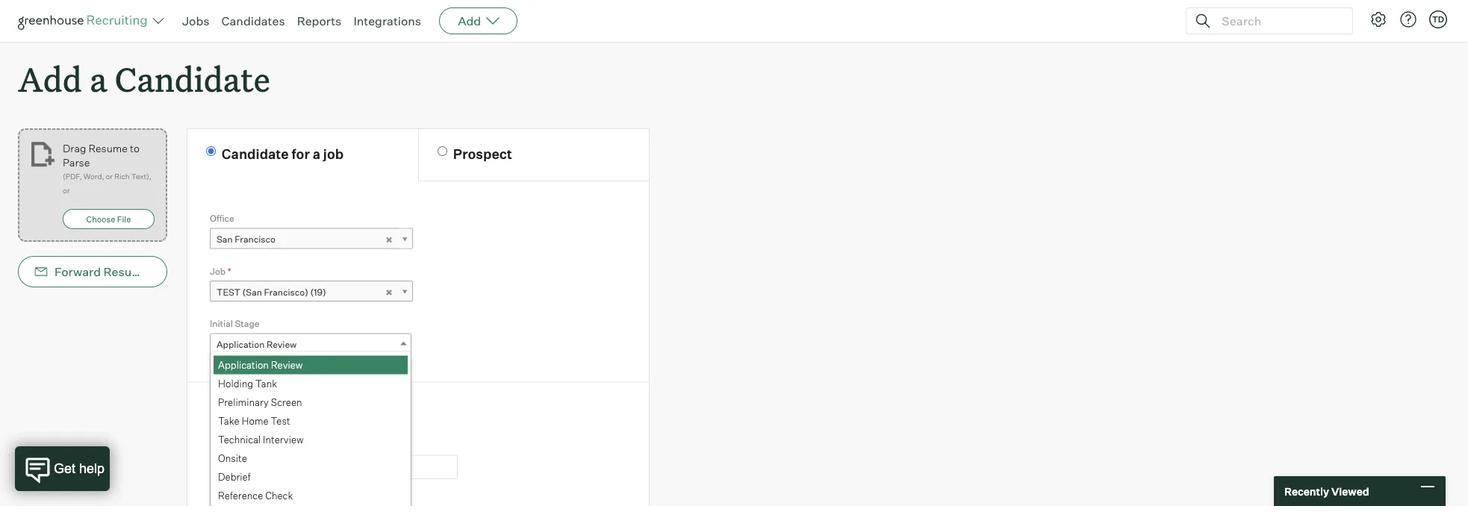 Task type: locate. For each thing, give the bounding box(es) containing it.
0 vertical spatial resume
[[88, 142, 128, 155]]

add button
[[439, 7, 518, 34]]

san francisco
[[217, 234, 276, 245]]

0 vertical spatial review
[[267, 339, 297, 350]]

1 vertical spatial resume
[[103, 265, 149, 279]]

0 vertical spatial or
[[106, 172, 113, 181]]

* right "name" on the left bottom
[[256, 440, 260, 451]]

1 vertical spatial candidate
[[222, 145, 289, 162]]

first name *
[[210, 440, 260, 451]]

francisco
[[235, 234, 276, 245]]

candidates link
[[221, 13, 285, 28]]

1 horizontal spatial a
[[313, 145, 320, 162]]

name
[[210, 404, 248, 421]]

drag resume to parse (pdf, word, or rich text), or
[[63, 142, 151, 195]]

job *
[[210, 266, 231, 277]]

home
[[242, 415, 269, 427]]

* right job
[[228, 266, 231, 277]]

parse
[[63, 156, 90, 169]]

1 horizontal spatial add
[[458, 13, 481, 28]]

application down initial stage
[[217, 339, 265, 350]]

add
[[458, 13, 481, 28], [18, 57, 82, 101]]

candidates
[[221, 13, 285, 28]]

resume left to
[[88, 142, 128, 155]]

0 vertical spatial candidate
[[115, 57, 270, 101]]

test
[[217, 287, 240, 298]]

stage
[[235, 318, 260, 330]]

text),
[[131, 172, 151, 181]]

prospect
[[453, 145, 512, 162]]

candidate
[[115, 57, 270, 101], [222, 145, 289, 162]]

candidate down jobs link
[[115, 57, 270, 101]]

a right "for"
[[313, 145, 320, 162]]

resume left via
[[103, 265, 149, 279]]

td
[[1432, 14, 1445, 24]]

1 vertical spatial review
[[271, 359, 303, 371]]

name & company
[[210, 404, 327, 421]]

job
[[323, 145, 344, 162]]

file
[[117, 214, 131, 224]]

check
[[265, 490, 293, 502]]

candidate right candidate for a job radio
[[222, 145, 289, 162]]

application up holding
[[218, 359, 269, 371]]

via
[[152, 265, 168, 279]]

drag
[[63, 142, 86, 155]]

forward resume via email button
[[18, 256, 202, 288]]

san francisco link
[[210, 228, 413, 250]]

application review link
[[210, 334, 412, 355]]

1 horizontal spatial or
[[106, 172, 113, 181]]

word,
[[84, 172, 104, 181]]

application review
[[217, 339, 297, 350]]

*
[[228, 266, 231, 277], [256, 440, 260, 451]]

resume inside drag resume to parse (pdf, word, or rich text), or
[[88, 142, 128, 155]]

a down greenhouse recruiting image
[[90, 57, 107, 101]]

add for add a candidate
[[18, 57, 82, 101]]

review for application review holding tank preliminary screen take home test technical interview onsite debrief reference check
[[271, 359, 303, 371]]

a
[[90, 57, 107, 101], [313, 145, 320, 162]]

viewed
[[1332, 485, 1369, 498]]

rich
[[114, 172, 130, 181]]

0 horizontal spatial add
[[18, 57, 82, 101]]

to
[[130, 142, 140, 155]]

application review holding tank preliminary screen take home test technical interview onsite debrief reference check
[[218, 359, 304, 502]]

integrations link
[[354, 13, 421, 28]]

application inside application review holding tank preliminary screen take home test technical interview onsite debrief reference check
[[218, 359, 269, 371]]

review inside application review holding tank preliminary screen take home test technical interview onsite debrief reference check
[[271, 359, 303, 371]]

0 vertical spatial application
[[217, 339, 265, 350]]

recently
[[1285, 485, 1329, 498]]

choose
[[86, 214, 115, 224]]

add a candidate
[[18, 57, 270, 101]]

configure image
[[1370, 10, 1388, 28]]

1 horizontal spatial *
[[256, 440, 260, 451]]

None text field
[[210, 455, 458, 480]]

0 horizontal spatial a
[[90, 57, 107, 101]]

take
[[218, 415, 240, 427]]

(pdf,
[[63, 172, 82, 181]]

technical
[[218, 434, 261, 446]]

add inside popup button
[[458, 13, 481, 28]]

or
[[106, 172, 113, 181], [63, 186, 70, 195]]

reports link
[[297, 13, 342, 28]]

1 vertical spatial or
[[63, 186, 70, 195]]

td button
[[1427, 7, 1450, 31]]

0 vertical spatial *
[[228, 266, 231, 277]]

test (san francisco) (19)
[[217, 287, 326, 298]]

0 vertical spatial add
[[458, 13, 481, 28]]

or left rich
[[106, 172, 113, 181]]

application
[[217, 339, 265, 350], [218, 359, 269, 371]]

debrief
[[218, 471, 251, 483]]

1 vertical spatial application
[[218, 359, 269, 371]]

initial stage
[[210, 318, 260, 330]]

1 vertical spatial add
[[18, 57, 82, 101]]

francisco)
[[264, 287, 308, 298]]

(san
[[242, 287, 262, 298]]

1 vertical spatial *
[[256, 440, 260, 451]]

add for add
[[458, 13, 481, 28]]

review
[[267, 339, 297, 350], [271, 359, 303, 371]]

1 vertical spatial a
[[313, 145, 320, 162]]

resume
[[88, 142, 128, 155], [103, 265, 149, 279]]

resume inside button
[[103, 265, 149, 279]]

interview
[[263, 434, 304, 446]]

or down (pdf,
[[63, 186, 70, 195]]

tank
[[255, 378, 277, 390]]

resume for forward
[[103, 265, 149, 279]]



Task type: vqa. For each thing, say whether or not it's contained in the screenshot.
Holding on the left of page
yes



Task type: describe. For each thing, give the bounding box(es) containing it.
jobs
[[182, 13, 210, 28]]

0 horizontal spatial *
[[228, 266, 231, 277]]

forward resume via email
[[55, 265, 202, 279]]

recently viewed
[[1285, 485, 1369, 498]]

for
[[292, 145, 310, 162]]

onsite
[[218, 453, 247, 465]]

office
[[210, 213, 234, 224]]

0 horizontal spatial or
[[63, 186, 70, 195]]

Prospect radio
[[438, 147, 447, 156]]

integrations
[[354, 13, 421, 28]]

email
[[170, 265, 202, 279]]

(19)
[[310, 287, 326, 298]]

reference
[[218, 490, 263, 502]]

candidate for a job
[[222, 145, 344, 162]]

review for application review
[[267, 339, 297, 350]]

test (san francisco) (19) link
[[210, 281, 413, 303]]

0 vertical spatial a
[[90, 57, 107, 101]]

san
[[217, 234, 233, 245]]

greenhouse recruiting image
[[18, 12, 152, 30]]

choose file
[[86, 214, 131, 224]]

Search text field
[[1218, 10, 1339, 32]]

td button
[[1430, 10, 1447, 28]]

reports
[[297, 13, 342, 28]]

job
[[210, 266, 226, 277]]

screen
[[271, 397, 302, 409]]

first
[[210, 440, 229, 451]]

resume for drag
[[88, 142, 128, 155]]

initial
[[210, 318, 233, 330]]

jobs link
[[182, 13, 210, 28]]

application for application review
[[217, 339, 265, 350]]

application for application review holding tank preliminary screen take home test technical interview onsite debrief reference check
[[218, 359, 269, 371]]

test
[[271, 415, 290, 427]]

preliminary
[[218, 397, 269, 409]]

&
[[251, 404, 261, 421]]

Candidate for a job radio
[[206, 147, 216, 156]]

forward
[[55, 265, 101, 279]]

name
[[231, 440, 254, 451]]

holding
[[218, 378, 253, 390]]

company
[[264, 404, 327, 421]]



